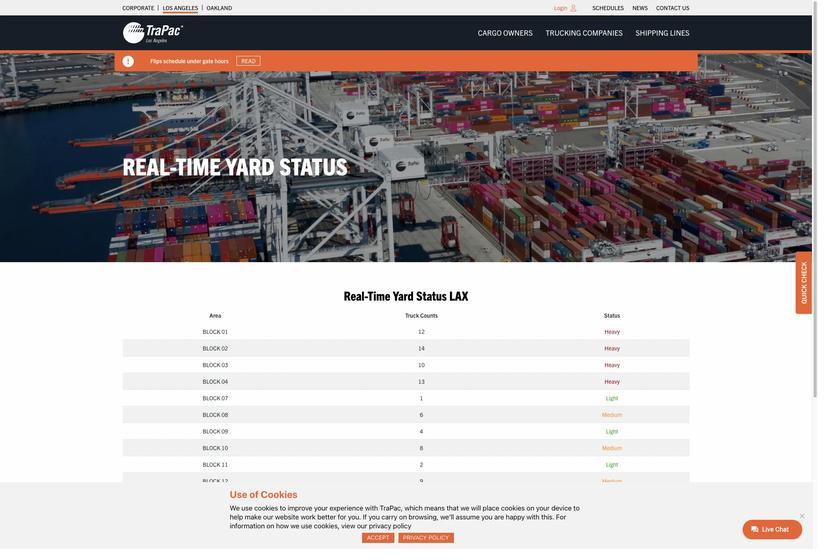 Task type: describe. For each thing, give the bounding box(es) containing it.
read link
[[237, 56, 260, 66]]

2 cookies from the left
[[502, 504, 525, 512]]

help
[[230, 513, 243, 521]]

light for 2
[[607, 461, 619, 468]]

if
[[363, 513, 367, 521]]

make
[[245, 513, 262, 521]]

1 your from the left
[[314, 504, 328, 512]]

0 horizontal spatial 13
[[222, 494, 228, 502]]

block 12
[[203, 478, 228, 485]]

los angeles
[[163, 4, 198, 11]]

check
[[801, 262, 809, 283]]

block for block 03
[[203, 361, 220, 369]]

block for block 09
[[203, 428, 220, 435]]

schedules
[[593, 4, 624, 11]]

shipping lines
[[636, 28, 690, 37]]

2 you from the left
[[482, 513, 493, 521]]

accept link
[[363, 533, 395, 543]]

2
[[420, 461, 424, 468]]

cookies
[[261, 489, 298, 500]]

2 horizontal spatial on
[[527, 504, 535, 512]]

1 vertical spatial our
[[357, 522, 368, 530]]

we'll
[[441, 513, 454, 521]]

improve
[[288, 504, 313, 512]]

1 vertical spatial 10
[[222, 444, 228, 452]]

time for real-time yard status lax
[[368, 287, 391, 303]]

block 09
[[203, 428, 228, 435]]

use
[[230, 489, 248, 500]]

privacy policy
[[403, 534, 449, 541]]

real-time yard status
[[123, 151, 348, 180]]

status for real-time yard status lax
[[417, 287, 447, 303]]

that
[[447, 504, 459, 512]]

we
[[230, 504, 240, 512]]

which
[[405, 504, 423, 512]]

solid image
[[123, 56, 134, 67]]

happy
[[506, 513, 525, 521]]

truck counts
[[406, 312, 438, 319]]

1 horizontal spatial 12
[[419, 328, 425, 335]]

1 you from the left
[[369, 513, 380, 521]]

heavy for 13
[[605, 378, 620, 385]]

medium for 6
[[603, 411, 623, 419]]

experience
[[330, 504, 364, 512]]

counts
[[421, 312, 438, 319]]

work
[[301, 513, 316, 521]]

block for block 11
[[203, 461, 220, 468]]

yard for real-time yard status
[[226, 151, 275, 180]]

los
[[163, 4, 173, 11]]

2 your from the left
[[537, 504, 550, 512]]

login
[[555, 4, 568, 11]]

los angeles image
[[123, 21, 183, 44]]

privacy
[[369, 522, 392, 530]]

accept
[[367, 534, 390, 541]]

cookies,
[[314, 522, 340, 530]]

0 horizontal spatial 11
[[222, 461, 228, 468]]

angeles
[[174, 4, 198, 11]]

1 vertical spatial 12
[[222, 478, 228, 485]]

view
[[342, 522, 356, 530]]

1 vertical spatial 11
[[419, 511, 425, 518]]

use of cookies we use cookies to improve your experience with trapac, which means that we will place cookies on your device to help make our website work better for you. if you carry on browsing, we'll assume you are happy with this. for information on how we use cookies, view our privacy policy
[[230, 489, 580, 530]]

cargo owners
[[478, 28, 533, 37]]

0 horizontal spatial with
[[365, 504, 378, 512]]

1 horizontal spatial with
[[527, 513, 540, 521]]

1 6 from the top
[[420, 411, 424, 419]]

truck
[[406, 312, 419, 319]]

02
[[222, 345, 228, 352]]

contact us link
[[657, 2, 690, 13]]

1 horizontal spatial we
[[461, 504, 470, 512]]

block 03
[[203, 361, 228, 369]]

news
[[633, 4, 648, 11]]

07
[[222, 395, 228, 402]]

4
[[420, 428, 424, 435]]

block 02
[[203, 345, 228, 352]]

shipping
[[636, 28, 669, 37]]

block for block 10
[[203, 444, 220, 452]]

for
[[338, 513, 347, 521]]

flips
[[150, 57, 162, 64]]

are
[[495, 513, 505, 521]]

schedules link
[[593, 2, 624, 13]]

no image
[[799, 512, 807, 520]]

yard for real-time yard status lax
[[393, 287, 414, 303]]

block for block 08
[[203, 411, 220, 419]]

block for block 02
[[203, 345, 220, 352]]

light for 4
[[607, 428, 619, 435]]

14
[[419, 345, 425, 352]]

trapac,
[[380, 504, 403, 512]]

block 13
[[203, 494, 228, 502]]

1 horizontal spatial use
[[301, 522, 312, 530]]

gate
[[203, 57, 213, 64]]

medium for 9
[[603, 478, 623, 485]]

block 10
[[203, 444, 228, 452]]

how
[[276, 522, 289, 530]]

corporate
[[123, 4, 154, 11]]

9
[[420, 478, 424, 485]]

menu bar inside banner
[[472, 25, 697, 41]]

real- for real-time yard status
[[123, 151, 176, 180]]

trucking
[[546, 28, 582, 37]]

login link
[[555, 4, 568, 11]]

corporate link
[[123, 2, 154, 13]]

block 01
[[203, 328, 228, 335]]

08
[[222, 411, 228, 419]]

banner containing cargo owners
[[0, 15, 819, 71]]

01
[[222, 328, 228, 335]]



Task type: vqa. For each thing, say whether or not it's contained in the screenshot.
view
yes



Task type: locate. For each thing, give the bounding box(es) containing it.
browsing,
[[409, 513, 439, 521]]

you.
[[348, 513, 361, 521]]

10 block from the top
[[203, 478, 220, 485]]

block
[[203, 328, 220, 335], [203, 345, 220, 352], [203, 361, 220, 369], [203, 378, 220, 385], [203, 395, 220, 402], [203, 411, 220, 419], [203, 428, 220, 435], [203, 444, 220, 452], [203, 461, 220, 468], [203, 478, 220, 485], [203, 494, 220, 502]]

heavy for 10
[[605, 361, 620, 369]]

shipping lines link
[[630, 25, 697, 41]]

0 horizontal spatial our
[[263, 513, 274, 521]]

1 vertical spatial use
[[301, 522, 312, 530]]

0 vertical spatial we
[[461, 504, 470, 512]]

0 vertical spatial medium
[[603, 411, 623, 419]]

place
[[483, 504, 500, 512]]

your up the this.
[[537, 504, 550, 512]]

0 horizontal spatial real-
[[123, 151, 176, 180]]

light image
[[571, 5, 577, 11]]

privacy policy link
[[399, 533, 454, 543]]

menu bar containing cargo owners
[[472, 25, 697, 41]]

6 block from the top
[[203, 411, 220, 419]]

1 medium from the top
[[603, 411, 623, 419]]

1 horizontal spatial 10
[[419, 361, 425, 369]]

light for 1
[[607, 395, 619, 402]]

cargo
[[478, 28, 502, 37]]

2 horizontal spatial status
[[605, 312, 621, 319]]

los angeles link
[[163, 2, 198, 13]]

1 vertical spatial 13
[[222, 494, 228, 502]]

we down website
[[291, 522, 300, 530]]

0 horizontal spatial yard
[[226, 151, 275, 180]]

trucking companies
[[546, 28, 623, 37]]

6
[[420, 411, 424, 419], [420, 528, 424, 535]]

with
[[365, 504, 378, 512], [527, 513, 540, 521]]

10 down 14
[[419, 361, 425, 369]]

quick
[[801, 284, 809, 304]]

menu bar up shipping
[[589, 2, 694, 13]]

hours
[[215, 57, 229, 64]]

1 horizontal spatial time
[[368, 287, 391, 303]]

block left the 02
[[203, 345, 220, 352]]

yard
[[226, 151, 275, 180], [393, 287, 414, 303]]

block 04
[[203, 378, 228, 385]]

1 horizontal spatial 11
[[419, 511, 425, 518]]

real- for real-time yard status lax
[[344, 287, 368, 303]]

owners
[[504, 28, 533, 37]]

1 vertical spatial status
[[417, 287, 447, 303]]

assume
[[456, 513, 480, 521]]

0 horizontal spatial 10
[[222, 444, 228, 452]]

12 down block 11
[[222, 478, 228, 485]]

block for block 12
[[203, 478, 220, 485]]

our right make at left
[[263, 513, 274, 521]]

13 left use
[[222, 494, 228, 502]]

7 block from the top
[[203, 428, 220, 435]]

04
[[222, 378, 228, 385]]

2 heavy from the top
[[605, 345, 620, 352]]

1 vertical spatial medium
[[603, 444, 623, 452]]

block for block 13
[[203, 494, 220, 502]]

0 horizontal spatial 12
[[222, 478, 228, 485]]

0 horizontal spatial to
[[280, 504, 286, 512]]

real-
[[123, 151, 176, 180], [344, 287, 368, 303]]

menu bar containing schedules
[[589, 2, 694, 13]]

news link
[[633, 2, 648, 13]]

0 vertical spatial 11
[[222, 461, 228, 468]]

block left 04
[[203, 378, 220, 385]]

2 medium from the top
[[603, 444, 623, 452]]

oakland
[[207, 4, 232, 11]]

your
[[314, 504, 328, 512], [537, 504, 550, 512]]

on up the policy
[[399, 513, 407, 521]]

block left 01
[[203, 328, 220, 335]]

will
[[471, 504, 481, 512]]

information
[[230, 522, 265, 530]]

0 horizontal spatial your
[[314, 504, 328, 512]]

3 light from the top
[[607, 461, 619, 468]]

0 vertical spatial real-
[[123, 151, 176, 180]]

block left 07
[[203, 395, 220, 402]]

1 to from the left
[[280, 504, 286, 512]]

block up block 13
[[203, 478, 220, 485]]

carry
[[382, 513, 398, 521]]

time for real-time yard status
[[176, 151, 221, 180]]

you right if
[[369, 513, 380, 521]]

to
[[280, 504, 286, 512], [574, 504, 580, 512]]

to right device
[[574, 504, 580, 512]]

use down work
[[301, 522, 312, 530]]

0 horizontal spatial time
[[176, 151, 221, 180]]

read
[[241, 57, 256, 64]]

0 vertical spatial yard
[[226, 151, 275, 180]]

2 block from the top
[[203, 345, 220, 352]]

2 6 from the top
[[420, 528, 424, 535]]

companies
[[583, 28, 623, 37]]

use up make at left
[[242, 504, 253, 512]]

0 horizontal spatial we
[[291, 522, 300, 530]]

12 down truck counts
[[419, 328, 425, 335]]

4 heavy from the top
[[605, 378, 620, 385]]

our down if
[[357, 522, 368, 530]]

menu bar
[[589, 2, 694, 13], [472, 25, 697, 41]]

2 to from the left
[[574, 504, 580, 512]]

1 vertical spatial menu bar
[[472, 25, 697, 41]]

1 horizontal spatial you
[[482, 513, 493, 521]]

cookies up make at left
[[255, 504, 278, 512]]

block left 08
[[203, 411, 220, 419]]

0 vertical spatial use
[[242, 504, 253, 512]]

8 block from the top
[[203, 444, 220, 452]]

on left device
[[527, 504, 535, 512]]

under
[[187, 57, 201, 64]]

this.
[[542, 513, 555, 521]]

1
[[420, 395, 424, 402]]

block left 03
[[203, 361, 220, 369]]

0 vertical spatial on
[[527, 504, 535, 512]]

quick check link
[[796, 252, 813, 314]]

with up if
[[365, 504, 378, 512]]

2 light from the top
[[607, 428, 619, 435]]

heavy for 12
[[605, 328, 620, 335]]

1 vertical spatial yard
[[393, 287, 414, 303]]

for
[[557, 513, 567, 521]]

1 vertical spatial with
[[527, 513, 540, 521]]

1 vertical spatial light
[[607, 428, 619, 435]]

1 horizontal spatial on
[[399, 513, 407, 521]]

0 vertical spatial light
[[607, 395, 619, 402]]

on
[[527, 504, 535, 512], [399, 513, 407, 521], [267, 522, 275, 530]]

us
[[683, 4, 690, 11]]

area
[[210, 312, 221, 319]]

0 horizontal spatial use
[[242, 504, 253, 512]]

2 vertical spatial status
[[605, 312, 621, 319]]

we up assume
[[461, 504, 470, 512]]

medium for 8
[[603, 444, 623, 452]]

10 down 09
[[222, 444, 228, 452]]

schedule
[[163, 57, 186, 64]]

0 horizontal spatial status
[[280, 151, 348, 180]]

1 horizontal spatial our
[[357, 522, 368, 530]]

status
[[280, 151, 348, 180], [417, 287, 447, 303], [605, 312, 621, 319]]

3 medium from the top
[[603, 478, 623, 485]]

0 horizontal spatial you
[[369, 513, 380, 521]]

website
[[275, 513, 299, 521]]

0 horizontal spatial cookies
[[255, 504, 278, 512]]

block left 09
[[203, 428, 220, 435]]

use
[[242, 504, 253, 512], [301, 522, 312, 530]]

block for block 07
[[203, 395, 220, 402]]

flips schedule under gate hours
[[150, 57, 229, 64]]

0 vertical spatial 13
[[419, 378, 425, 385]]

2 vertical spatial on
[[267, 522, 275, 530]]

1 horizontal spatial 13
[[419, 378, 425, 385]]

1 vertical spatial time
[[368, 287, 391, 303]]

2 vertical spatial medium
[[603, 478, 623, 485]]

2 vertical spatial light
[[607, 461, 619, 468]]

11 block from the top
[[203, 494, 220, 502]]

heavy for 14
[[605, 345, 620, 352]]

0 vertical spatial our
[[263, 513, 274, 521]]

1 block from the top
[[203, 328, 220, 335]]

trucking companies link
[[540, 25, 630, 41]]

0 vertical spatial with
[[365, 504, 378, 512]]

0 vertical spatial time
[[176, 151, 221, 180]]

1 cookies from the left
[[255, 504, 278, 512]]

cargo owners link
[[472, 25, 540, 41]]

03
[[222, 361, 228, 369]]

4 block from the top
[[203, 378, 220, 385]]

0 horizontal spatial on
[[267, 522, 275, 530]]

light
[[607, 395, 619, 402], [607, 428, 619, 435], [607, 461, 619, 468]]

1 horizontal spatial to
[[574, 504, 580, 512]]

quick check
[[801, 262, 809, 304]]

0 vertical spatial 12
[[419, 328, 425, 335]]

lax
[[450, 287, 469, 303]]

1 vertical spatial real-
[[344, 287, 368, 303]]

10
[[419, 361, 425, 369], [222, 444, 228, 452]]

1 vertical spatial 6
[[420, 528, 424, 535]]

1 vertical spatial we
[[291, 522, 300, 530]]

block for block 01
[[203, 328, 220, 335]]

means
[[425, 504, 445, 512]]

1 vertical spatial on
[[399, 513, 407, 521]]

block for block 04
[[203, 378, 220, 385]]

of
[[250, 489, 259, 500]]

6 up 4
[[420, 411, 424, 419]]

block 08
[[203, 411, 228, 419]]

11
[[222, 461, 228, 468], [419, 511, 425, 518]]

device
[[552, 504, 572, 512]]

0 vertical spatial status
[[280, 151, 348, 180]]

1 horizontal spatial status
[[417, 287, 447, 303]]

8
[[420, 444, 424, 452]]

status for real-time yard status
[[280, 151, 348, 180]]

6 down browsing,
[[420, 528, 424, 535]]

3 heavy from the top
[[605, 361, 620, 369]]

better
[[318, 513, 336, 521]]

1 horizontal spatial yard
[[393, 287, 414, 303]]

0 vertical spatial 10
[[419, 361, 425, 369]]

09
[[222, 428, 228, 435]]

menu bar down light image
[[472, 25, 697, 41]]

1 heavy from the top
[[605, 328, 620, 335]]

block 11
[[203, 461, 228, 468]]

your up the better
[[314, 504, 328, 512]]

contact us
[[657, 4, 690, 11]]

you down place
[[482, 513, 493, 521]]

on left "how"
[[267, 522, 275, 530]]

0 vertical spatial 6
[[420, 411, 424, 419]]

banner
[[0, 15, 819, 71]]

block down block 09
[[203, 444, 220, 452]]

with left the this.
[[527, 513, 540, 521]]

12
[[419, 328, 425, 335], [222, 478, 228, 485]]

cookies up happy
[[502, 504, 525, 512]]

1 light from the top
[[607, 395, 619, 402]]

block down block 10
[[203, 461, 220, 468]]

13 up 1
[[419, 378, 425, 385]]

policy
[[429, 534, 449, 541]]

3 block from the top
[[203, 361, 220, 369]]

block down block 12
[[203, 494, 220, 502]]

contact
[[657, 4, 681, 11]]

1 horizontal spatial your
[[537, 504, 550, 512]]

1 horizontal spatial cookies
[[502, 504, 525, 512]]

5 block from the top
[[203, 395, 220, 402]]

block 07
[[203, 395, 228, 402]]

our
[[263, 513, 274, 521], [357, 522, 368, 530]]

9 block from the top
[[203, 461, 220, 468]]

to up website
[[280, 504, 286, 512]]

time
[[176, 151, 221, 180], [368, 287, 391, 303]]

1 horizontal spatial real-
[[344, 287, 368, 303]]

13
[[419, 378, 425, 385], [222, 494, 228, 502]]

0 vertical spatial menu bar
[[589, 2, 694, 13]]



